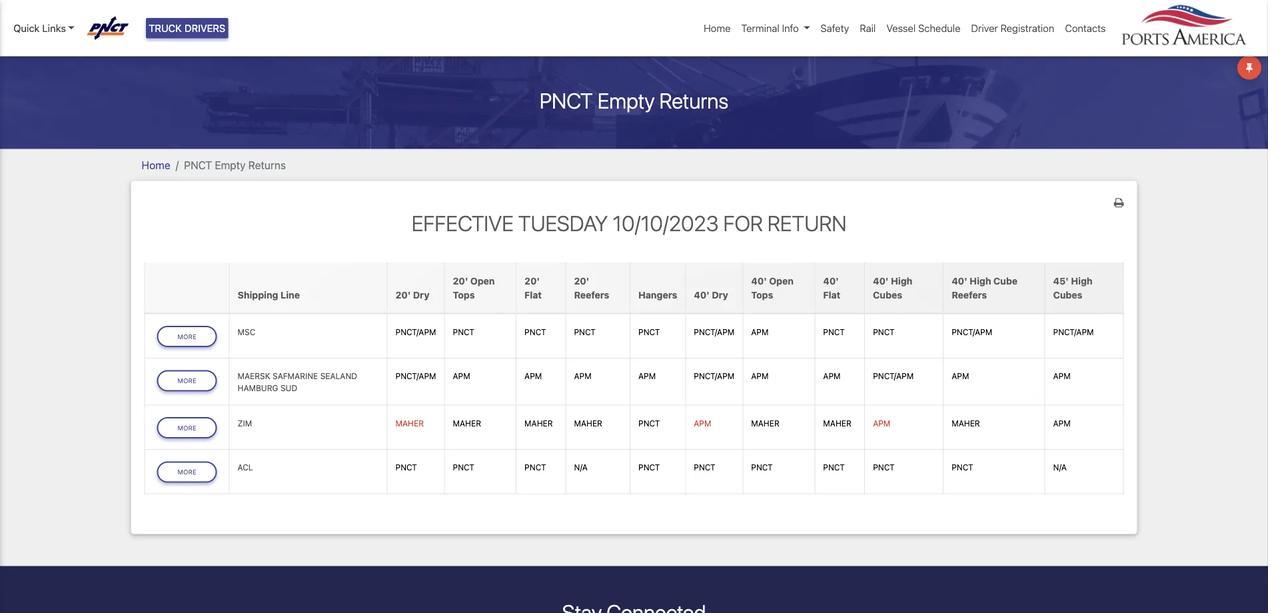 Task type: vqa. For each thing, say whether or not it's contained in the screenshot.


Task type: locate. For each thing, give the bounding box(es) containing it.
0 vertical spatial pnct empty returns
[[540, 88, 729, 113]]

tuesday
[[519, 210, 608, 236]]

print image
[[1114, 197, 1124, 208]]

2 open from the left
[[770, 276, 794, 287]]

quick
[[13, 22, 40, 34]]

open left 20' flat
[[471, 276, 495, 287]]

20' inside 20' reefers
[[574, 276, 590, 287]]

40' dry
[[694, 290, 729, 301]]

1 vertical spatial empty
[[215, 159, 246, 171]]

cubes right "40' flat"
[[873, 290, 903, 301]]

flat right 40' open tops
[[824, 290, 841, 301]]

flat
[[525, 290, 542, 301], [824, 290, 841, 301]]

5 maher from the left
[[752, 419, 780, 428]]

40' left cube
[[952, 276, 968, 287]]

returns
[[660, 88, 729, 113], [248, 159, 286, 171]]

3 more button from the top
[[157, 417, 217, 439]]

home link
[[699, 15, 736, 41], [142, 159, 170, 171]]

flat for 40' flat
[[824, 290, 841, 301]]

open inside 20' open tops
[[471, 276, 495, 287]]

2 flat from the left
[[824, 290, 841, 301]]

1 vertical spatial pnct empty returns
[[184, 159, 286, 171]]

effective
[[412, 210, 514, 236]]

terminal info
[[742, 22, 799, 34]]

4 more button from the top
[[157, 462, 217, 483]]

20' for 20' dry
[[396, 290, 411, 301]]

40' for 40' high cube reefers
[[952, 276, 968, 287]]

links
[[42, 22, 66, 34]]

1 horizontal spatial returns
[[660, 88, 729, 113]]

1 horizontal spatial dry
[[712, 290, 729, 301]]

1 cubes from the left
[[873, 290, 903, 301]]

1 horizontal spatial n/a
[[1054, 463, 1067, 472]]

0 horizontal spatial home
[[142, 159, 170, 171]]

0 horizontal spatial open
[[471, 276, 495, 287]]

high inside 40' high cube reefers
[[970, 276, 992, 287]]

20' flat
[[525, 276, 542, 301]]

40' down for
[[752, 276, 767, 287]]

cubes inside '40' high cubes'
[[873, 290, 903, 301]]

dry for 20' dry
[[413, 290, 430, 301]]

2 dry from the left
[[712, 290, 729, 301]]

1 open from the left
[[471, 276, 495, 287]]

drivers
[[185, 22, 226, 34]]

open left "40' flat"
[[770, 276, 794, 287]]

schedule
[[919, 22, 961, 34]]

0 horizontal spatial cubes
[[873, 290, 903, 301]]

more
[[178, 333, 196, 340], [178, 377, 196, 385], [178, 424, 196, 432], [178, 468, 196, 476]]

10/10/2023
[[613, 210, 719, 236]]

cubes down 45'
[[1054, 290, 1083, 301]]

4 more from the top
[[178, 468, 196, 476]]

quick links
[[13, 22, 66, 34]]

maher
[[396, 419, 424, 428], [453, 419, 481, 428], [525, 419, 553, 428], [574, 419, 603, 428], [752, 419, 780, 428], [824, 419, 852, 428], [952, 419, 980, 428]]

3 more from the top
[[178, 424, 196, 432]]

20' dry
[[396, 290, 430, 301]]

40'
[[752, 276, 767, 287], [824, 276, 839, 287], [873, 276, 889, 287], [952, 276, 968, 287], [694, 290, 710, 301]]

40' inside 40' open tops
[[752, 276, 767, 287]]

hangers
[[639, 290, 678, 301]]

cubes for 40'
[[873, 290, 903, 301]]

flat left 20' reefers
[[525, 290, 542, 301]]

1 vertical spatial home link
[[142, 159, 170, 171]]

1 dry from the left
[[413, 290, 430, 301]]

1 more from the top
[[178, 333, 196, 340]]

0 horizontal spatial dry
[[413, 290, 430, 301]]

1 more button from the top
[[157, 326, 217, 347]]

20'
[[453, 276, 468, 287], [525, 276, 540, 287], [574, 276, 590, 287], [396, 290, 411, 301]]

shipping
[[238, 290, 278, 301]]

1 flat from the left
[[525, 290, 542, 301]]

1 tops from the left
[[453, 290, 475, 301]]

pnct/apm
[[396, 327, 436, 337], [694, 327, 735, 337], [952, 327, 993, 337], [1054, 327, 1094, 337], [396, 372, 436, 381], [694, 372, 735, 381], [873, 372, 914, 381]]

20' inside 20' flat
[[525, 276, 540, 287]]

sealand
[[320, 372, 357, 381]]

0 horizontal spatial reefers
[[574, 290, 610, 301]]

contacts
[[1066, 22, 1106, 34]]

0 vertical spatial home
[[704, 22, 731, 34]]

4 maher from the left
[[574, 419, 603, 428]]

cubes inside 45' high cubes
[[1054, 290, 1083, 301]]

home
[[704, 22, 731, 34], [142, 159, 170, 171]]

more button for maersk safmarine sealand hamburg sud
[[157, 370, 217, 392]]

tops right 20' dry
[[453, 290, 475, 301]]

1 horizontal spatial empty
[[598, 88, 655, 113]]

effective tuesday 10/10/2023 for return
[[412, 210, 847, 236]]

vessel schedule
[[887, 22, 961, 34]]

open inside 40' open tops
[[770, 276, 794, 287]]

40' inside "40' flat"
[[824, 276, 839, 287]]

0 horizontal spatial tops
[[453, 290, 475, 301]]

1 vertical spatial home
[[142, 159, 170, 171]]

2 horizontal spatial high
[[1072, 276, 1093, 287]]

apm
[[752, 327, 769, 337], [453, 372, 470, 381], [525, 372, 542, 381], [574, 372, 592, 381], [639, 372, 656, 381], [752, 372, 769, 381], [824, 372, 841, 381], [952, 372, 970, 381], [1054, 372, 1071, 381], [694, 419, 712, 428], [873, 419, 891, 428], [1054, 419, 1071, 428]]

1 horizontal spatial home link
[[699, 15, 736, 41]]

40' right hangers
[[694, 290, 710, 301]]

3 high from the left
[[1072, 276, 1093, 287]]

3 maher from the left
[[525, 419, 553, 428]]

40' inside '40' high cubes'
[[873, 276, 889, 287]]

2 high from the left
[[970, 276, 992, 287]]

high inside '40' high cubes'
[[891, 276, 913, 287]]

n/a
[[574, 463, 588, 472], [1054, 463, 1067, 472]]

contacts link
[[1060, 15, 1112, 41]]

0 horizontal spatial high
[[891, 276, 913, 287]]

1 horizontal spatial pnct empty returns
[[540, 88, 729, 113]]

40' for 40' high cubes
[[873, 276, 889, 287]]

safety link
[[816, 15, 855, 41]]

dry
[[413, 290, 430, 301], [712, 290, 729, 301]]

0 horizontal spatial n/a
[[574, 463, 588, 472]]

high
[[891, 276, 913, 287], [970, 276, 992, 287], [1072, 276, 1093, 287]]

2 maher from the left
[[453, 419, 481, 428]]

high inside 45' high cubes
[[1072, 276, 1093, 287]]

maersk safmarine sealand hamburg sud
[[238, 372, 357, 393]]

40' right "40' flat"
[[873, 276, 889, 287]]

1 horizontal spatial open
[[770, 276, 794, 287]]

1 horizontal spatial high
[[970, 276, 992, 287]]

2 more button from the top
[[157, 370, 217, 392]]

pnct
[[540, 88, 593, 113], [184, 159, 212, 171], [453, 327, 475, 337], [525, 327, 546, 337], [574, 327, 596, 337], [639, 327, 660, 337], [824, 327, 845, 337], [873, 327, 895, 337], [639, 419, 660, 428], [396, 463, 417, 472], [453, 463, 475, 472], [525, 463, 546, 472], [639, 463, 660, 472], [694, 463, 716, 472], [752, 463, 773, 472], [824, 463, 845, 472], [873, 463, 895, 472], [952, 463, 974, 472]]

0 horizontal spatial flat
[[525, 290, 542, 301]]

cubes
[[873, 290, 903, 301], [1054, 290, 1083, 301]]

tops inside 40' open tops
[[752, 290, 774, 301]]

quick links link
[[13, 21, 74, 36]]

tops
[[453, 290, 475, 301], [752, 290, 774, 301]]

1 horizontal spatial reefers
[[952, 290, 987, 301]]

more for msc
[[178, 333, 196, 340]]

0 horizontal spatial empty
[[215, 159, 246, 171]]

2 tops from the left
[[752, 290, 774, 301]]

vessel schedule link
[[882, 15, 966, 41]]

1 vertical spatial returns
[[248, 159, 286, 171]]

reefers inside 40' high cube reefers
[[952, 290, 987, 301]]

tops right 40' dry
[[752, 290, 774, 301]]

1 high from the left
[[891, 276, 913, 287]]

empty
[[598, 88, 655, 113], [215, 159, 246, 171]]

6 maher from the left
[[824, 419, 852, 428]]

hamburg
[[238, 384, 278, 393]]

open
[[471, 276, 495, 287], [770, 276, 794, 287]]

dry left 40' open tops
[[712, 290, 729, 301]]

pnct empty returns
[[540, 88, 729, 113], [184, 159, 286, 171]]

40' inside 40' high cube reefers
[[952, 276, 968, 287]]

cubes for 45'
[[1054, 290, 1083, 301]]

truck drivers link
[[146, 18, 228, 38]]

2 more from the top
[[178, 377, 196, 385]]

20' inside 20' open tops
[[453, 276, 468, 287]]

20' for 20' open tops
[[453, 276, 468, 287]]

1 horizontal spatial tops
[[752, 290, 774, 301]]

safety
[[821, 22, 850, 34]]

0 horizontal spatial returns
[[248, 159, 286, 171]]

1 horizontal spatial flat
[[824, 290, 841, 301]]

1 horizontal spatial cubes
[[1054, 290, 1083, 301]]

2 reefers from the left
[[952, 290, 987, 301]]

tops inside 20' open tops
[[453, 290, 475, 301]]

40' right 40' open tops
[[824, 276, 839, 287]]

reefers
[[574, 290, 610, 301], [952, 290, 987, 301]]

high for 45' high cubes
[[1072, 276, 1093, 287]]

driver
[[972, 22, 999, 34]]

2 cubes from the left
[[1054, 290, 1083, 301]]

20' for 20' flat
[[525, 276, 540, 287]]

7 maher from the left
[[952, 419, 980, 428]]

more button
[[157, 326, 217, 347], [157, 370, 217, 392], [157, 417, 217, 439], [157, 462, 217, 483]]

dry left 20' open tops
[[413, 290, 430, 301]]



Task type: describe. For each thing, give the bounding box(es) containing it.
driver registration
[[972, 22, 1055, 34]]

40' high cubes
[[873, 276, 913, 301]]

open for 20' open tops
[[471, 276, 495, 287]]

45' high cubes
[[1054, 276, 1093, 301]]

shipping line
[[238, 290, 300, 301]]

1 horizontal spatial home
[[704, 22, 731, 34]]

tops for 20'
[[453, 290, 475, 301]]

truck
[[149, 22, 182, 34]]

0 horizontal spatial pnct empty returns
[[184, 159, 286, 171]]

high for 40' high cube reefers
[[970, 276, 992, 287]]

rail
[[860, 22, 876, 34]]

high for 40' high cubes
[[891, 276, 913, 287]]

vessel
[[887, 22, 916, 34]]

1 reefers from the left
[[574, 290, 610, 301]]

for
[[724, 210, 763, 236]]

0 vertical spatial returns
[[660, 88, 729, 113]]

truck drivers
[[149, 22, 226, 34]]

safmarine
[[273, 372, 318, 381]]

40' open tops
[[752, 276, 794, 301]]

more button for msc
[[157, 326, 217, 347]]

maersk
[[238, 372, 270, 381]]

info
[[782, 22, 799, 34]]

rail link
[[855, 15, 882, 41]]

1 maher from the left
[[396, 419, 424, 428]]

1 n/a from the left
[[574, 463, 588, 472]]

acl
[[238, 463, 253, 472]]

more for zim
[[178, 424, 196, 432]]

zim
[[238, 419, 252, 428]]

tops for 40'
[[752, 290, 774, 301]]

20' open tops
[[453, 276, 495, 301]]

0 vertical spatial home link
[[699, 15, 736, 41]]

0 horizontal spatial home link
[[142, 159, 170, 171]]

40' for 40' dry
[[694, 290, 710, 301]]

20' reefers
[[574, 276, 610, 301]]

40' flat
[[824, 276, 841, 301]]

driver registration link
[[966, 15, 1060, 41]]

20' for 20' reefers
[[574, 276, 590, 287]]

more for maersk safmarine sealand hamburg sud
[[178, 377, 196, 385]]

dry for 40' dry
[[712, 290, 729, 301]]

terminal
[[742, 22, 780, 34]]

2 n/a from the left
[[1054, 463, 1067, 472]]

return
[[768, 210, 847, 236]]

sud
[[281, 384, 297, 393]]

open for 40' open tops
[[770, 276, 794, 287]]

line
[[281, 290, 300, 301]]

40' high cube reefers
[[952, 276, 1018, 301]]

0 vertical spatial empty
[[598, 88, 655, 113]]

more button for zim
[[157, 417, 217, 439]]

terminal info link
[[736, 15, 816, 41]]

registration
[[1001, 22, 1055, 34]]

more for acl
[[178, 468, 196, 476]]

40' for 40' open tops
[[752, 276, 767, 287]]

45'
[[1054, 276, 1069, 287]]

msc
[[238, 327, 255, 337]]

cube
[[994, 276, 1018, 287]]

40' for 40' flat
[[824, 276, 839, 287]]

flat for 20' flat
[[525, 290, 542, 301]]

more button for acl
[[157, 462, 217, 483]]



